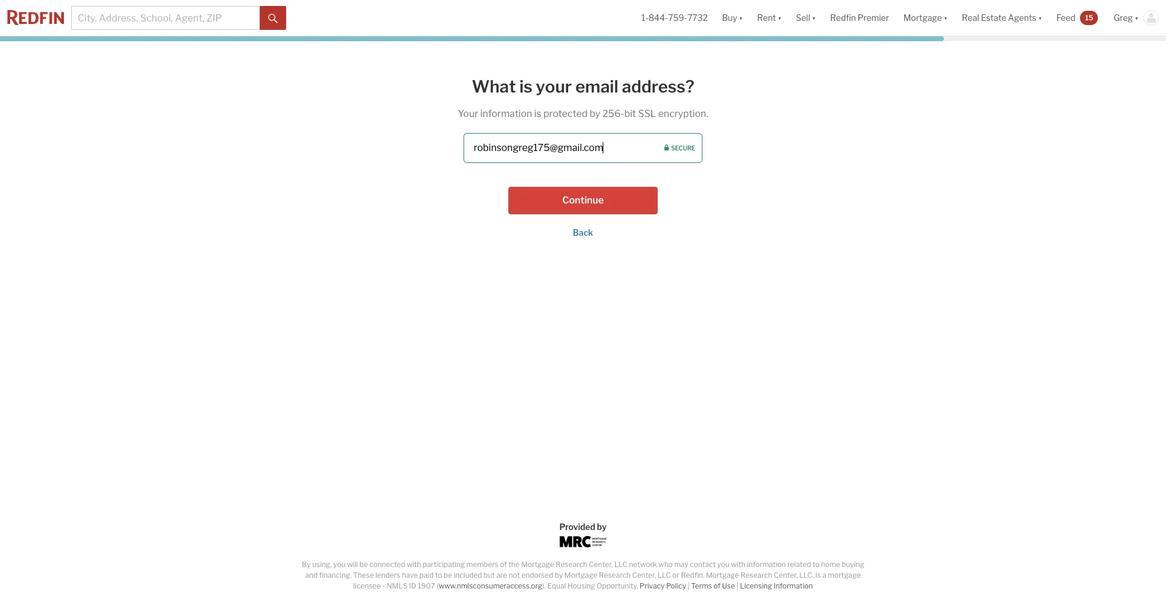 Task type: locate. For each thing, give the bounding box(es) containing it.
by left "256-"
[[590, 108, 601, 119]]

2 horizontal spatial research
[[741, 571, 772, 580]]

1 vertical spatial of
[[714, 582, 721, 591]]

▾
[[739, 13, 743, 23], [778, 13, 782, 23], [812, 13, 816, 23], [944, 13, 948, 23], [1039, 13, 1042, 23], [1135, 13, 1139, 23]]

▾ right rent
[[778, 13, 782, 23]]

information up 'licensing information' link
[[747, 560, 786, 569]]

opportunity.
[[597, 582, 638, 591]]

1 horizontal spatial be
[[444, 571, 452, 580]]

sell
[[796, 13, 810, 23]]

research up licensing
[[741, 571, 772, 580]]

1 horizontal spatial llc
[[658, 571, 671, 580]]

1 horizontal spatial center,
[[632, 571, 656, 580]]

research up housing
[[556, 560, 587, 569]]

sell ▾ button
[[796, 0, 816, 36]]

(
[[437, 582, 439, 591]]

0 vertical spatial of
[[500, 560, 507, 569]]

mortgage up use on the right of page
[[706, 571, 739, 580]]

2 | from the left
[[737, 582, 739, 591]]

rent
[[757, 13, 776, 23]]

by up equal in the left of the page
[[555, 571, 563, 580]]

▾ left real
[[944, 13, 948, 23]]

real estate agents ▾ link
[[962, 0, 1042, 36]]

a
[[823, 571, 827, 580]]

buy ▾ button
[[722, 0, 743, 36]]

you right the contact
[[717, 560, 730, 569]]

2 vertical spatial by
[[555, 571, 563, 580]]

0 vertical spatial llc
[[615, 560, 628, 569]]

▾ for rent ▾
[[778, 13, 782, 23]]

you
[[333, 560, 346, 569], [717, 560, 730, 569]]

0 vertical spatial is
[[519, 76, 533, 97]]

connected
[[370, 560, 405, 569]]

with up have
[[407, 560, 421, 569]]

| right use on the right of page
[[737, 582, 739, 591]]

back
[[573, 227, 593, 238]]

to up llc. at right bottom
[[813, 560, 820, 569]]

1 vertical spatial to
[[435, 571, 442, 580]]

privacy policy link
[[640, 582, 686, 591]]

▾ for mortgage ▾
[[944, 13, 948, 23]]

1 vertical spatial information
[[747, 560, 786, 569]]

with
[[407, 560, 421, 569], [731, 560, 746, 569]]

0 horizontal spatial |
[[688, 582, 690, 591]]

of left use on the right of page
[[714, 582, 721, 591]]

844-
[[649, 13, 668, 23]]

by
[[590, 108, 601, 119], [597, 522, 607, 532], [555, 571, 563, 580]]

is left a
[[816, 571, 821, 580]]

center, up information
[[774, 571, 798, 580]]

information inside by using, you will be connected with participating members of the mortgage research center, llc network who may contact you with information related to home buying and financing. these lenders have paid to be included but are not endorsed by mortgage research center, llc or redfin. mortgage research center, llc. is a mortgage licensee - nmls id 1907 (
[[747, 560, 786, 569]]

4 ▾ from the left
[[944, 13, 948, 23]]

1 horizontal spatial research
[[599, 571, 631, 580]]

1 horizontal spatial |
[[737, 582, 739, 591]]

1 ▾ from the left
[[739, 13, 743, 23]]

greg ▾
[[1114, 13, 1139, 23]]

to
[[813, 560, 820, 569], [435, 571, 442, 580]]

is left "your"
[[519, 76, 533, 97]]

2 horizontal spatial center,
[[774, 571, 798, 580]]

real estate agents ▾ button
[[955, 0, 1050, 36]]

redfin premier
[[830, 13, 889, 23]]

| down the redfin.
[[688, 582, 690, 591]]

by up mortgage research center image on the bottom
[[597, 522, 607, 532]]

0 horizontal spatial with
[[407, 560, 421, 569]]

what is your email address?
[[472, 76, 695, 97]]

2 vertical spatial is
[[816, 571, 821, 580]]

have
[[402, 571, 418, 580]]

redfin.
[[681, 571, 705, 580]]

▾ right sell
[[812, 13, 816, 23]]

by using, you will be connected with participating members of the mortgage research center, llc network who may contact you with information related to home buying and financing. these lenders have paid to be included but are not endorsed by mortgage research center, llc or redfin. mortgage research center, llc. is a mortgage licensee - nmls id 1907 (
[[302, 560, 864, 591]]

1 horizontal spatial is
[[534, 108, 542, 119]]

bit
[[625, 108, 636, 119]]

▾ right buy
[[739, 13, 743, 23]]

is left protected at the top of page
[[534, 108, 542, 119]]

using,
[[312, 560, 332, 569]]

feed
[[1057, 13, 1076, 23]]

your
[[458, 108, 478, 119]]

with up use on the right of page
[[731, 560, 746, 569]]

are
[[497, 571, 507, 580]]

0 vertical spatial be
[[360, 560, 368, 569]]

estate
[[981, 13, 1007, 23]]

1 horizontal spatial information
[[747, 560, 786, 569]]

1 horizontal spatial to
[[813, 560, 820, 569]]

0 horizontal spatial of
[[500, 560, 507, 569]]

be up 'these'
[[360, 560, 368, 569]]

City, Address, School, Agent, ZIP search field
[[71, 6, 260, 30]]

rent ▾ button
[[757, 0, 782, 36]]

your information is protected by 256-bit ssl encryption.
[[458, 108, 708, 119]]

continue
[[562, 195, 604, 206]]

▾ right agents at top right
[[1039, 13, 1042, 23]]

email address?
[[576, 76, 695, 97]]

terms of use link
[[691, 582, 735, 591]]

1 horizontal spatial of
[[714, 582, 721, 591]]

3 ▾ from the left
[[812, 13, 816, 23]]

llc up opportunity.
[[615, 560, 628, 569]]

1 vertical spatial llc
[[658, 571, 671, 580]]

2 horizontal spatial is
[[816, 571, 821, 580]]

mortgage ▾ button
[[904, 0, 948, 36]]

0 horizontal spatial you
[[333, 560, 346, 569]]

by
[[302, 560, 311, 569]]

research up opportunity.
[[599, 571, 631, 580]]

2 ▾ from the left
[[778, 13, 782, 23]]

1 horizontal spatial you
[[717, 560, 730, 569]]

mortgage left real
[[904, 13, 942, 23]]

center,
[[589, 560, 613, 569], [632, 571, 656, 580], [774, 571, 798, 580]]

of
[[500, 560, 507, 569], [714, 582, 721, 591]]

submit search image
[[268, 14, 278, 23]]

center, up opportunity.
[[589, 560, 613, 569]]

0 horizontal spatial is
[[519, 76, 533, 97]]

ssl encryption.
[[638, 108, 708, 119]]

but
[[484, 571, 495, 580]]

▾ for greg ▾
[[1135, 13, 1139, 23]]

6 ▾ from the left
[[1135, 13, 1139, 23]]

be down participating on the left bottom of page
[[444, 571, 452, 580]]

center, down network
[[632, 571, 656, 580]]

0 vertical spatial to
[[813, 560, 820, 569]]

▾ right greg
[[1135, 13, 1139, 23]]

is
[[519, 76, 533, 97], [534, 108, 542, 119], [816, 571, 821, 580]]

or
[[673, 571, 680, 580]]

-
[[382, 582, 385, 591]]

1 vertical spatial is
[[534, 108, 542, 119]]

be
[[360, 560, 368, 569], [444, 571, 452, 580]]

provided by
[[560, 522, 607, 532]]

1 horizontal spatial with
[[731, 560, 746, 569]]

1 you from the left
[[333, 560, 346, 569]]

agents
[[1008, 13, 1037, 23]]

of inside by using, you will be connected with participating members of the mortgage research center, llc network who may contact you with information related to home buying and financing. these lenders have paid to be included but are not endorsed by mortgage research center, llc or redfin. mortgage research center, llc. is a mortgage licensee - nmls id 1907 (
[[500, 560, 507, 569]]

members
[[467, 560, 499, 569]]

0 horizontal spatial be
[[360, 560, 368, 569]]

real estate agents ▾
[[962, 13, 1042, 23]]

llc up privacy policy link at right
[[658, 571, 671, 580]]

home
[[821, 560, 840, 569]]

back button
[[573, 227, 593, 238]]

mortgage inside dropdown button
[[904, 13, 942, 23]]

0 horizontal spatial information
[[480, 108, 532, 119]]

your
[[536, 76, 572, 97]]

|
[[688, 582, 690, 591], [737, 582, 739, 591]]

0 vertical spatial information
[[480, 108, 532, 119]]

of left the
[[500, 560, 507, 569]]

you up financing.
[[333, 560, 346, 569]]

What is your email address? email field
[[464, 133, 703, 163]]

information down what
[[480, 108, 532, 119]]

759-
[[668, 13, 688, 23]]

llc.
[[799, 571, 814, 580]]

research
[[556, 560, 587, 569], [599, 571, 631, 580], [741, 571, 772, 580]]

id
[[409, 582, 416, 591]]

▾ for sell ▾
[[812, 13, 816, 23]]

to up (
[[435, 571, 442, 580]]

redfin premier button
[[823, 0, 897, 36]]



Task type: describe. For each thing, give the bounding box(es) containing it.
mortgage up endorsed on the left
[[521, 560, 554, 569]]

the
[[509, 560, 520, 569]]

1-844-759-7732 link
[[642, 13, 708, 23]]

mortgage ▾ button
[[897, 0, 955, 36]]

network
[[629, 560, 657, 569]]

privacy
[[640, 582, 665, 591]]

1 with from the left
[[407, 560, 421, 569]]

0 horizontal spatial center,
[[589, 560, 613, 569]]

financing.
[[319, 571, 352, 580]]

www.nmlsconsumeraccess.org
[[439, 582, 542, 591]]

rent ▾
[[757, 13, 782, 23]]

1 | from the left
[[688, 582, 690, 591]]

www.nmlsconsumeraccess.org ). equal housing opportunity. privacy policy | terms of use | licensing information
[[439, 582, 813, 591]]

use
[[722, 582, 735, 591]]

7732
[[688, 13, 708, 23]]

sell ▾ button
[[789, 0, 823, 36]]

▾ for buy ▾
[[739, 13, 743, 23]]

endorsed
[[522, 571, 553, 580]]

15
[[1085, 13, 1094, 22]]

buy ▾
[[722, 13, 743, 23]]

2 you from the left
[[717, 560, 730, 569]]

1 vertical spatial be
[[444, 571, 452, 580]]

rent ▾ button
[[750, 0, 789, 36]]

).
[[542, 582, 546, 591]]

1 vertical spatial by
[[597, 522, 607, 532]]

paid
[[420, 571, 434, 580]]

licensing
[[740, 582, 772, 591]]

information
[[774, 582, 813, 591]]

is inside by using, you will be connected with participating members of the mortgage research center, llc network who may contact you with information related to home buying and financing. these lenders have paid to be included but are not endorsed by mortgage research center, llc or redfin. mortgage research center, llc. is a mortgage licensee - nmls id 1907 (
[[816, 571, 821, 580]]

included
[[454, 571, 482, 580]]

terms
[[691, 582, 712, 591]]

of for members
[[500, 560, 507, 569]]

0 horizontal spatial llc
[[615, 560, 628, 569]]

lenders
[[376, 571, 400, 580]]

of for terms
[[714, 582, 721, 591]]

5 ▾ from the left
[[1039, 13, 1042, 23]]

these
[[353, 571, 374, 580]]

not
[[509, 571, 520, 580]]

what
[[472, 76, 516, 97]]

contact
[[690, 560, 716, 569]]

by inside by using, you will be connected with participating members of the mortgage research center, llc network who may contact you with information related to home buying and financing. these lenders have paid to be included but are not endorsed by mortgage research center, llc or redfin. mortgage research center, llc. is a mortgage licensee - nmls id 1907 (
[[555, 571, 563, 580]]

equal
[[548, 582, 566, 591]]

www.nmlsconsumeraccess.org link
[[439, 582, 542, 591]]

1907
[[418, 582, 435, 591]]

mortgage up housing
[[565, 571, 598, 580]]

may
[[674, 560, 689, 569]]

policy
[[666, 582, 686, 591]]

greg
[[1114, 13, 1133, 23]]

2 with from the left
[[731, 560, 746, 569]]

and
[[305, 571, 318, 580]]

sell ▾
[[796, 13, 816, 23]]

licensing information link
[[740, 582, 813, 591]]

licensee
[[353, 582, 381, 591]]

real
[[962, 13, 979, 23]]

mortgage research center image
[[560, 537, 606, 548]]

protected
[[544, 108, 588, 119]]

0 horizontal spatial to
[[435, 571, 442, 580]]

housing
[[568, 582, 595, 591]]

participating
[[423, 560, 465, 569]]

mortgage ▾
[[904, 13, 948, 23]]

related
[[788, 560, 811, 569]]

0 horizontal spatial research
[[556, 560, 587, 569]]

nmls
[[387, 582, 408, 591]]

256-
[[603, 108, 625, 119]]

buy
[[722, 13, 737, 23]]

1-
[[642, 13, 649, 23]]

buying
[[842, 560, 864, 569]]

0 vertical spatial by
[[590, 108, 601, 119]]

provided
[[560, 522, 595, 532]]

buy ▾ button
[[715, 0, 750, 36]]

premier
[[858, 13, 889, 23]]

1-844-759-7732
[[642, 13, 708, 23]]

who
[[659, 560, 673, 569]]

continue button
[[509, 187, 658, 214]]

redfin
[[830, 13, 856, 23]]

mortgage
[[828, 571, 861, 580]]

will
[[347, 560, 358, 569]]



Task type: vqa. For each thing, say whether or not it's contained in the screenshot.
"Date"
no



